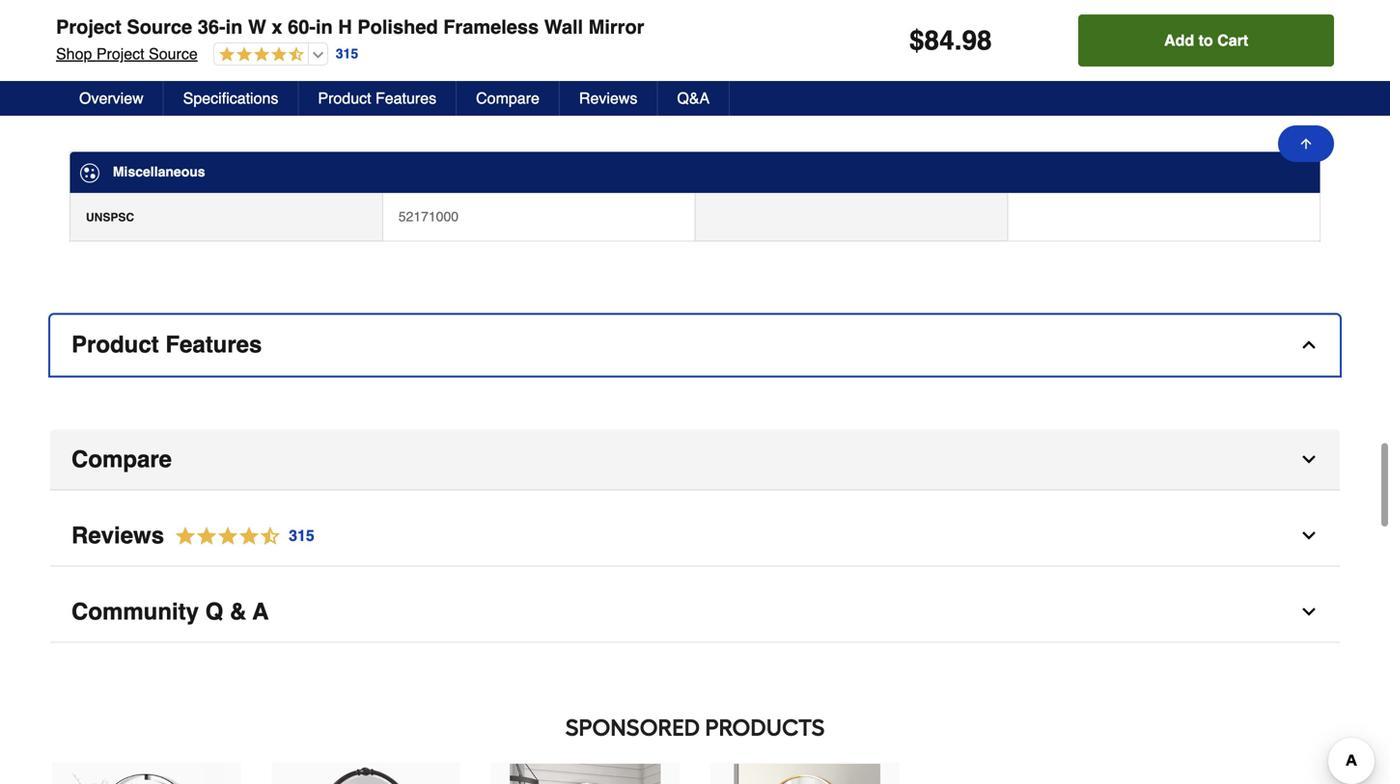 Task type: vqa. For each thing, say whether or not it's contained in the screenshot.
markdown,
no



Task type: describe. For each thing, give the bounding box(es) containing it.
1 vertical spatial compare button
[[50, 430, 1340, 491]]

sponsored
[[565, 714, 700, 742]]

$ 84 . 98
[[909, 25, 992, 56]]

52171000
[[398, 209, 459, 224]]

0 vertical spatial product features
[[318, 89, 436, 107]]

certifications
[[113, 36, 199, 51]]

315 inside 4.5 stars "image"
[[289, 527, 314, 545]]

community
[[71, 599, 199, 625]]

0 vertical spatial 4.5 stars image
[[214, 46, 304, 64]]

ca
[[86, 82, 102, 96]]

project source 36-in w x 60-in h polished frameless wall mirror
[[56, 16, 644, 38]]

overview
[[79, 89, 144, 107]]

southdeep products heading
[[50, 709, 1340, 748]]

generation lighting jackie 24-in w x 32.875-in h oval oil rubbed bronze beveled wall mirror image
[[290, 765, 441, 785]]

compare for the bottommost compare button
[[71, 446, 172, 473]]

neutype 31.5-in w x 31.5-in h round gold framed wall mirror image
[[729, 765, 880, 785]]

98
[[962, 25, 992, 56]]

h
[[338, 16, 352, 38]]

mirror
[[589, 16, 644, 38]]

0 vertical spatial source
[[127, 16, 192, 38]]

add
[[1164, 31, 1194, 49]]

q&a
[[677, 89, 710, 107]]

&
[[230, 599, 247, 625]]

wall
[[544, 16, 583, 38]]

chevron down image for community q & a
[[1299, 603, 1319, 622]]

safavieh radlin 22-in w x 22-in h round matte black framed wall mirror image
[[71, 765, 222, 785]]

specifications button
[[164, 81, 299, 116]]

prop
[[168, 82, 194, 96]]

36-
[[198, 16, 226, 38]]

to
[[1199, 31, 1213, 49]]

shop project source
[[56, 45, 198, 63]]

frameless
[[443, 16, 539, 38]]



Task type: locate. For each thing, give the bounding box(es) containing it.
reviews up the community
[[71, 523, 164, 549]]

2 in from the left
[[316, 16, 333, 38]]

84
[[924, 25, 955, 56]]

1 vertical spatial project
[[96, 45, 144, 63]]

0 vertical spatial chevron down image
[[1299, 450, 1319, 470]]

4.5 stars image containing 315
[[164, 524, 315, 550]]

0 horizontal spatial reviews
[[71, 523, 164, 549]]

project
[[56, 16, 121, 38], [96, 45, 144, 63]]

compare for topmost compare button
[[476, 89, 540, 107]]

unspsc
[[86, 211, 134, 224]]

community q & a
[[71, 599, 269, 625]]

product for bottom product features button
[[71, 332, 159, 358]]

0 horizontal spatial product
[[71, 332, 159, 358]]

source up ca residents: prop 65 warning(s)
[[149, 45, 198, 63]]

warning(s)
[[214, 82, 274, 96]]

1 vertical spatial features
[[165, 332, 262, 358]]

arrow up image
[[1299, 136, 1314, 152]]

compare
[[476, 89, 540, 107], [71, 446, 172, 473]]

0 vertical spatial compare button
[[457, 81, 560, 116]]

1 vertical spatial 315
[[289, 527, 314, 545]]

product features
[[318, 89, 436, 107], [71, 332, 262, 358]]

community q & a button
[[50, 583, 1340, 643]]

0 horizontal spatial product features
[[71, 332, 262, 358]]

residents:
[[105, 82, 165, 96]]

product for the topmost product features button
[[318, 89, 371, 107]]

chevron down image for compare
[[1299, 450, 1319, 470]]

neutype 36-in w x 36-in h round black framed wall mirror image
[[510, 765, 661, 785]]

reviews for q&a
[[579, 89, 638, 107]]

0 vertical spatial compare
[[476, 89, 540, 107]]

project up shop
[[56, 16, 121, 38]]

in left h on the left top of page
[[316, 16, 333, 38]]

chevron up image
[[1299, 335, 1319, 355]]

3 chevron down image from the top
[[1299, 603, 1319, 622]]

60-
[[288, 16, 316, 38]]

4.5 stars image up &
[[164, 524, 315, 550]]

compare button
[[457, 81, 560, 116], [50, 430, 1340, 491]]

1 in from the left
[[226, 16, 243, 38]]

1 horizontal spatial 315
[[336, 46, 358, 61]]

1 horizontal spatial features
[[376, 89, 436, 107]]

1 chevron down image from the top
[[1299, 450, 1319, 470]]

ca residents: prop 65 warning(s)
[[86, 82, 274, 96]]

add to cart
[[1164, 31, 1248, 49]]

0 vertical spatial reviews
[[579, 89, 638, 107]]

polished
[[358, 16, 438, 38]]

reviews inside the reviews button
[[579, 89, 638, 107]]

features
[[376, 89, 436, 107], [165, 332, 262, 358]]

no
[[398, 80, 416, 96]]

4.5 stars image
[[214, 46, 304, 64], [164, 524, 315, 550]]

cart
[[1218, 31, 1248, 49]]

2 chevron down image from the top
[[1299, 527, 1319, 546]]

0 vertical spatial features
[[376, 89, 436, 107]]

65
[[197, 82, 210, 96]]

reviews down 'mirror' in the top of the page
[[579, 89, 638, 107]]

source
[[127, 16, 192, 38], [149, 45, 198, 63]]

specifications
[[183, 89, 278, 107]]

0 horizontal spatial in
[[226, 16, 243, 38]]

reviews for community q & a
[[71, 523, 164, 549]]

0 vertical spatial project
[[56, 16, 121, 38]]

0 horizontal spatial features
[[165, 332, 262, 358]]

a
[[253, 599, 269, 625]]

1 vertical spatial compare
[[71, 446, 172, 473]]

x
[[272, 16, 282, 38]]

1 vertical spatial source
[[149, 45, 198, 63]]

products
[[705, 714, 825, 742]]

chevron down image inside community q & a button
[[1299, 603, 1319, 622]]

1 vertical spatial product
[[71, 332, 159, 358]]

sponsored products
[[565, 714, 825, 742]]

overview button
[[60, 81, 164, 116]]

1 horizontal spatial in
[[316, 16, 333, 38]]

1 vertical spatial 4.5 stars image
[[164, 524, 315, 550]]

add to cart button
[[1079, 14, 1334, 67]]

w
[[248, 16, 266, 38]]

chevron down image
[[1299, 450, 1319, 470], [1299, 527, 1319, 546], [1299, 603, 1319, 622]]

q&a button
[[658, 81, 730, 116]]

shop
[[56, 45, 92, 63]]

0 vertical spatial 315
[[336, 46, 358, 61]]

0 horizontal spatial compare
[[71, 446, 172, 473]]

1 vertical spatial reviews
[[71, 523, 164, 549]]

chevron down image inside compare button
[[1299, 450, 1319, 470]]

product
[[318, 89, 371, 107], [71, 332, 159, 358]]

4.5 stars image down w
[[214, 46, 304, 64]]

in
[[226, 16, 243, 38], [316, 16, 333, 38]]

.
[[955, 25, 962, 56]]

reviews button
[[560, 81, 658, 116]]

2 vertical spatial chevron down image
[[1299, 603, 1319, 622]]

1 horizontal spatial product features
[[318, 89, 436, 107]]

chevron down image for reviews
[[1299, 527, 1319, 546]]

reviews
[[579, 89, 638, 107], [71, 523, 164, 549]]

in left w
[[226, 16, 243, 38]]

315
[[336, 46, 358, 61], [289, 527, 314, 545]]

1 horizontal spatial reviews
[[579, 89, 638, 107]]

project up the residents: at the left of the page
[[96, 45, 144, 63]]

1 horizontal spatial product
[[318, 89, 371, 107]]

1 horizontal spatial compare
[[476, 89, 540, 107]]

source up shop project source
[[127, 16, 192, 38]]

1 vertical spatial product features button
[[50, 315, 1340, 376]]

0 vertical spatial product features button
[[299, 81, 457, 116]]

q
[[205, 599, 223, 625]]

1 vertical spatial product features
[[71, 332, 262, 358]]

miscellaneous
[[113, 164, 205, 180]]

product features button
[[299, 81, 457, 116], [50, 315, 1340, 376]]

1 vertical spatial chevron down image
[[1299, 527, 1319, 546]]

0 vertical spatial product
[[318, 89, 371, 107]]

0 horizontal spatial 315
[[289, 527, 314, 545]]

$
[[909, 25, 924, 56]]



